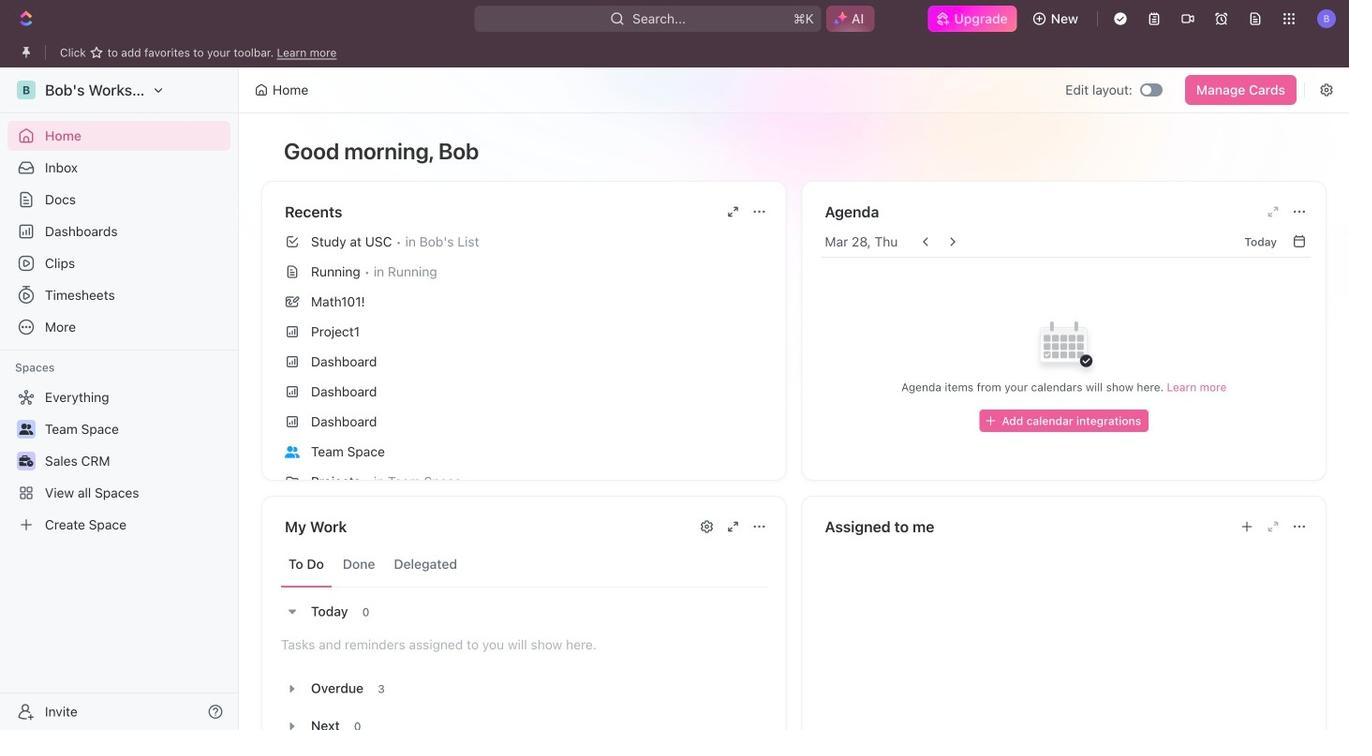 Task type: vqa. For each thing, say whether or not it's contained in the screenshot.
rightmost the user group IMAGE
yes



Task type: describe. For each thing, give the bounding box(es) containing it.
business time image
[[19, 455, 33, 467]]

1 vertical spatial user group image
[[285, 446, 300, 458]]

sidebar navigation
[[0, 67, 243, 730]]

tree inside the sidebar navigation
[[7, 382, 231, 540]]

bob's workspace, , element
[[17, 81, 36, 99]]



Task type: locate. For each thing, give the bounding box(es) containing it.
tab list
[[281, 542, 767, 588]]

0 horizontal spatial user group image
[[19, 424, 33, 435]]

1 horizontal spatial user group image
[[285, 446, 300, 458]]

0 vertical spatial user group image
[[19, 424, 33, 435]]

user group image
[[19, 424, 33, 435], [285, 446, 300, 458]]

tree
[[7, 382, 231, 540]]



